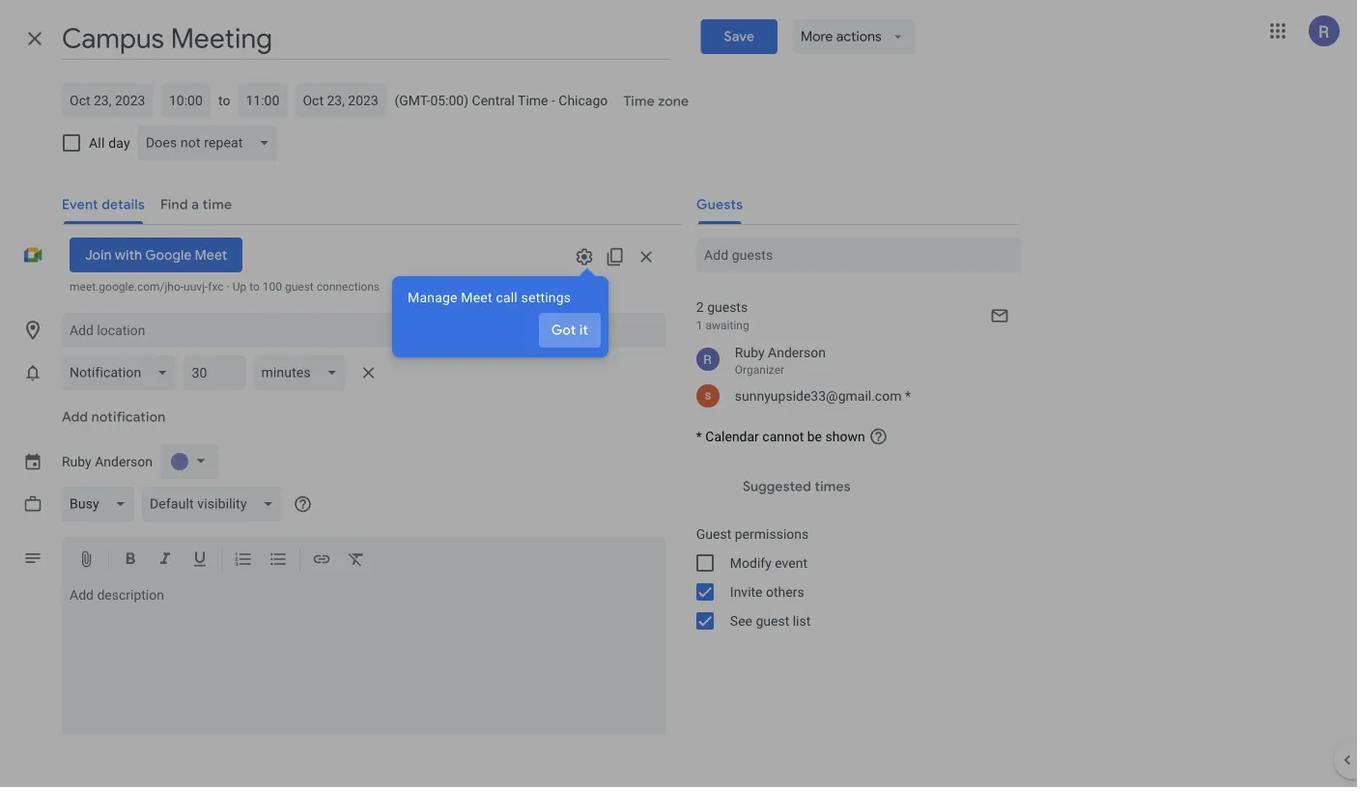 Task type: locate. For each thing, give the bounding box(es) containing it.
meet.google.com/jho-
[[70, 280, 184, 294]]

chicago
[[559, 92, 608, 108]]

0 vertical spatial ruby
[[735, 344, 765, 360]]

call
[[496, 289, 518, 305]]

all
[[89, 135, 105, 151]]

1 horizontal spatial guest
[[756, 613, 790, 629]]

0 vertical spatial to
[[218, 92, 230, 108]]

permissions
[[735, 526, 809, 542]]

-
[[552, 92, 555, 108]]

save button
[[701, 19, 778, 54]]

0 horizontal spatial time
[[518, 92, 548, 108]]

Title text field
[[62, 17, 670, 60]]

meet left call
[[461, 289, 492, 305]]

anderson
[[768, 344, 826, 360], [95, 454, 153, 470]]

1 horizontal spatial ruby
[[735, 344, 765, 360]]

0 horizontal spatial *
[[696, 429, 702, 445]]

time left zone
[[623, 93, 655, 110]]

meet inside alert dialog
[[461, 289, 492, 305]]

1 vertical spatial ruby
[[62, 454, 92, 470]]

join
[[85, 246, 112, 264]]

* down ruby anderson, organizer "tree item"
[[905, 388, 911, 404]]

fxc
[[208, 280, 224, 294]]

sunnyupside33@gmail.com *
[[735, 388, 911, 404]]

0 vertical spatial *
[[905, 388, 911, 404]]

time inside button
[[623, 93, 655, 110]]

zone
[[658, 93, 689, 110]]

guest
[[696, 526, 732, 542]]

Description text field
[[62, 587, 666, 732]]

0 horizontal spatial anderson
[[95, 454, 153, 470]]

guest
[[285, 280, 314, 294], [756, 613, 790, 629]]

ruby
[[735, 344, 765, 360], [62, 454, 92, 470]]

meet.google.com/jho-uuvj-fxc · up to 100 guest connections
[[70, 280, 380, 294]]

1 horizontal spatial *
[[905, 388, 911, 404]]

settings
[[521, 289, 571, 305]]

to
[[218, 92, 230, 108], [249, 280, 260, 294]]

anderson for ruby anderson
[[95, 454, 153, 470]]

invite others
[[730, 584, 804, 600]]

sunnyupside33@gmail.com
[[735, 388, 902, 404]]

0 horizontal spatial ruby
[[62, 454, 92, 470]]

up
[[233, 280, 247, 294]]

05:00)
[[430, 92, 469, 108]]

guest right 100 at the top left
[[285, 280, 314, 294]]

meet up fxc
[[195, 246, 227, 264]]

* left calendar
[[696, 429, 702, 445]]

ruby inside ruby anderson organizer
[[735, 344, 765, 360]]

modify event
[[730, 555, 808, 571]]

1 vertical spatial meet
[[461, 289, 492, 305]]

30 minutes before element
[[62, 352, 384, 394]]

0 vertical spatial anderson
[[768, 344, 826, 360]]

ruby for ruby anderson
[[62, 454, 92, 470]]

1 horizontal spatial anderson
[[768, 344, 826, 360]]

(gmt-
[[395, 92, 430, 108]]

*
[[905, 388, 911, 404], [696, 429, 702, 445]]

anderson up organizer
[[768, 344, 826, 360]]

1 vertical spatial anderson
[[95, 454, 153, 470]]

insert link image
[[312, 550, 331, 572]]

1 vertical spatial *
[[696, 429, 702, 445]]

time left -
[[518, 92, 548, 108]]

guest left the list
[[756, 613, 790, 629]]

add
[[62, 409, 88, 426]]

ruby up organizer
[[735, 344, 765, 360]]

1 horizontal spatial meet
[[461, 289, 492, 305]]

invite
[[730, 584, 763, 600]]

day
[[108, 135, 130, 151]]

manage meet call settings
[[408, 289, 571, 305]]

ruby down add
[[62, 454, 92, 470]]

0 vertical spatial guest
[[285, 280, 314, 294]]

anderson down notification
[[95, 454, 153, 470]]

0 horizontal spatial guest
[[285, 280, 314, 294]]

guest permissions
[[696, 526, 809, 542]]

notification
[[91, 409, 166, 426]]

time
[[518, 92, 548, 108], [623, 93, 655, 110]]

heading
[[579, 268, 595, 285]]

heading inside manage meet call settings alert dialog
[[579, 268, 595, 285]]

1 vertical spatial guest
[[756, 613, 790, 629]]

add notification button
[[54, 400, 173, 435]]

modify
[[730, 555, 772, 571]]

join with google meet link
[[70, 238, 243, 272]]

be
[[807, 429, 822, 445]]

ruby anderson
[[62, 454, 153, 470]]

1 vertical spatial to
[[249, 280, 260, 294]]

Minutes in advance for notification number field
[[192, 356, 238, 390]]

anderson inside ruby anderson organizer
[[768, 344, 826, 360]]

save
[[724, 28, 755, 45]]

time zone
[[623, 93, 689, 110]]

meet
[[195, 246, 227, 264], [461, 289, 492, 305]]

0 horizontal spatial meet
[[195, 246, 227, 264]]

group
[[681, 520, 1021, 636]]

with
[[115, 246, 142, 264]]

1 horizontal spatial time
[[623, 93, 655, 110]]



Task type: describe. For each thing, give the bounding box(es) containing it.
underline image
[[190, 550, 210, 572]]

add notification
[[62, 409, 166, 426]]

anderson for ruby anderson organizer
[[768, 344, 826, 360]]

ruby anderson organizer
[[735, 344, 826, 377]]

others
[[766, 584, 804, 600]]

connections
[[317, 280, 380, 294]]

(gmt-05:00) central time - chicago
[[395, 92, 608, 108]]

numbered list image
[[234, 550, 253, 572]]

2
[[696, 299, 704, 315]]

ruby anderson, organizer tree item
[[681, 340, 1021, 381]]

awaiting
[[706, 319, 749, 332]]

see guest list
[[730, 613, 811, 629]]

join with google meet
[[85, 246, 227, 264]]

bold image
[[121, 550, 140, 572]]

ruby for ruby anderson organizer
[[735, 344, 765, 360]]

100
[[263, 280, 282, 294]]

bulleted list image
[[269, 550, 288, 572]]

manage
[[408, 289, 457, 305]]

italic image
[[156, 550, 175, 572]]

list
[[793, 613, 811, 629]]

0 vertical spatial meet
[[195, 246, 227, 264]]

cannot
[[763, 429, 804, 445]]

organizer
[[735, 363, 785, 377]]

2 guests 1 awaiting
[[696, 299, 749, 332]]

manage meet call settings alert dialog
[[392, 255, 609, 357]]

1 horizontal spatial to
[[249, 280, 260, 294]]

group containing guest permissions
[[681, 520, 1021, 636]]

·
[[227, 280, 230, 294]]

* inside sunnyupside33@gmail.com tree item
[[905, 388, 911, 404]]

guests invited to this event. tree
[[681, 340, 1021, 412]]

remove formatting image
[[347, 550, 366, 572]]

all day
[[89, 135, 130, 151]]

uuvj-
[[184, 280, 208, 294]]

sunnyupside33@gmail.com tree item
[[681, 381, 1021, 412]]

0 horizontal spatial to
[[218, 92, 230, 108]]

1
[[696, 319, 703, 332]]

see
[[730, 613, 753, 629]]

formatting options toolbar
[[62, 537, 666, 584]]

time zone button
[[616, 84, 697, 119]]

event
[[775, 555, 808, 571]]

* calendar cannot be shown
[[696, 429, 865, 445]]

central
[[472, 92, 515, 108]]

calendar
[[706, 429, 759, 445]]

google
[[145, 246, 192, 264]]

shown
[[826, 429, 865, 445]]

guests
[[707, 299, 748, 315]]



Task type: vqa. For each thing, say whether or not it's contained in the screenshot.
in
no



